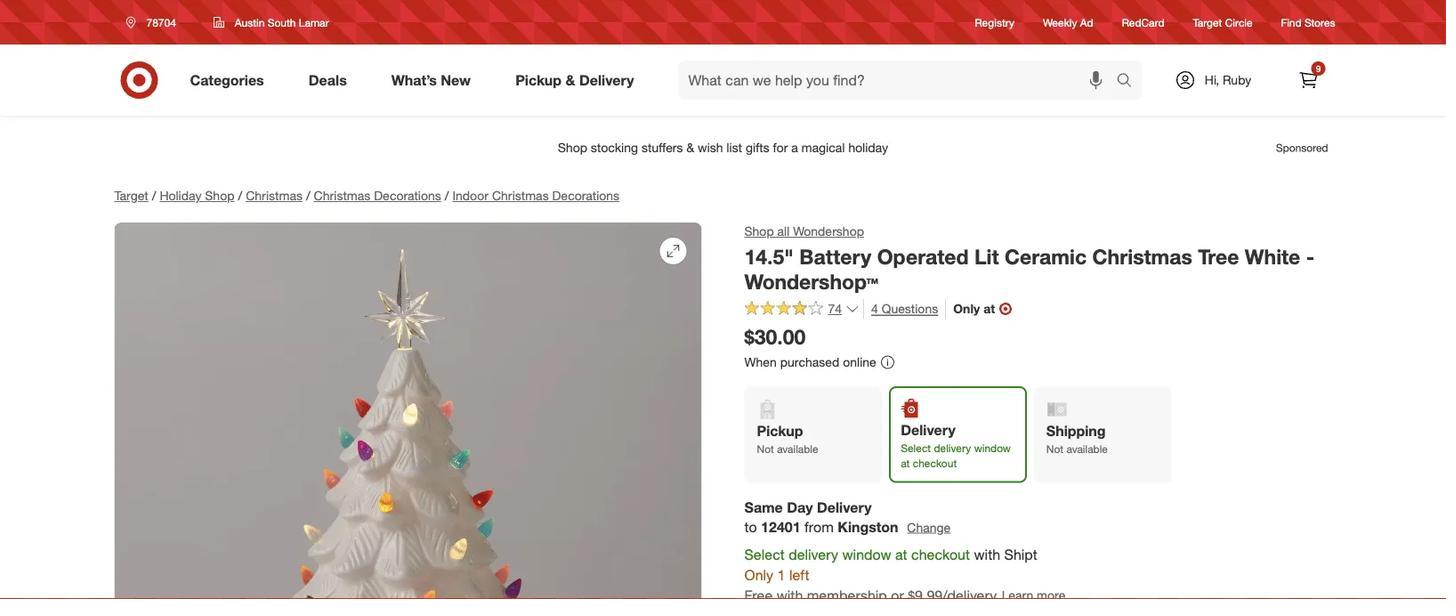 Task type: vqa. For each thing, say whether or not it's contained in the screenshot.
1st / from the left
yes



Task type: locate. For each thing, give the bounding box(es) containing it.
change
[[907, 519, 951, 535]]

0 horizontal spatial select
[[745, 546, 785, 563]]

decorations
[[374, 188, 441, 203], [552, 188, 620, 203]]

christmas left tree
[[1093, 244, 1193, 269]]

0 vertical spatial delivery
[[579, 71, 634, 89]]

available inside 'pickup not available'
[[777, 442, 819, 456]]

0 horizontal spatial pickup
[[516, 71, 562, 89]]

2 horizontal spatial delivery
[[901, 421, 956, 438]]

christmas right christmas 'link'
[[314, 188, 371, 203]]

1 vertical spatial pickup
[[757, 422, 803, 439]]

what's new link
[[376, 61, 493, 100]]

0 horizontal spatial not
[[757, 442, 774, 456]]

checkout down change 'button'
[[911, 546, 970, 563]]

from kingston
[[805, 519, 898, 536]]

1 vertical spatial only
[[745, 566, 774, 584]]

1 horizontal spatial decorations
[[552, 188, 620, 203]]

select inside the select delivery window at checkout with shipt only 1 left
[[745, 546, 785, 563]]

74 link
[[745, 299, 860, 320]]

at up change
[[901, 457, 910, 470]]

registry
[[975, 16, 1015, 29]]

not inside 'pickup not available'
[[757, 442, 774, 456]]

1 vertical spatial target
[[114, 188, 148, 203]]

2 / from the left
[[238, 188, 242, 203]]

kingston
[[838, 519, 898, 536]]

0 vertical spatial only
[[953, 301, 980, 316]]

delivery up left
[[789, 546, 838, 563]]

1 vertical spatial checkout
[[911, 546, 970, 563]]

0 vertical spatial pickup
[[516, 71, 562, 89]]

pickup inside the pickup & delivery link
[[516, 71, 562, 89]]

1 horizontal spatial target
[[1193, 16, 1222, 29]]

available down shipping
[[1067, 442, 1108, 456]]

target / holiday shop / christmas / christmas decorations / indoor christmas decorations
[[114, 188, 620, 203]]

not inside shipping not available
[[1047, 442, 1064, 456]]

2 vertical spatial delivery
[[817, 498, 872, 516]]

available inside shipping not available
[[1067, 442, 1108, 456]]

at inside the delivery select delivery window at checkout
[[901, 457, 910, 470]]

available
[[777, 442, 819, 456], [1067, 442, 1108, 456]]

1 horizontal spatial select
[[901, 442, 931, 455]]

find stores
[[1281, 16, 1336, 29]]

1 horizontal spatial delivery
[[934, 442, 971, 455]]

delivery inside the delivery select delivery window at checkout
[[934, 442, 971, 455]]

2 available from the left
[[1067, 442, 1108, 456]]

at down change 'button'
[[895, 546, 908, 563]]

shop
[[205, 188, 235, 203], [745, 223, 774, 239]]

select
[[901, 442, 931, 455], [745, 546, 785, 563]]

1 vertical spatial select
[[745, 546, 785, 563]]

target left circle
[[1193, 16, 1222, 29]]

0 horizontal spatial window
[[842, 546, 891, 563]]

1 vertical spatial shop
[[745, 223, 774, 239]]

pickup left &
[[516, 71, 562, 89]]

-
[[1306, 244, 1315, 269]]

2 not from the left
[[1047, 442, 1064, 456]]

same day delivery
[[745, 498, 872, 516]]

deals link
[[293, 61, 369, 100]]

74
[[828, 301, 842, 316]]

select up change
[[901, 442, 931, 455]]

only
[[953, 301, 980, 316], [745, 566, 774, 584]]

1 decorations from the left
[[374, 188, 441, 203]]

0 horizontal spatial available
[[777, 442, 819, 456]]

weekly
[[1043, 16, 1077, 29]]

0 vertical spatial select
[[901, 442, 931, 455]]

1 horizontal spatial available
[[1067, 442, 1108, 456]]

available up day
[[777, 442, 819, 456]]

wondershop
[[793, 223, 864, 239]]

0 horizontal spatial delivery
[[789, 546, 838, 563]]

target left holiday
[[114, 188, 148, 203]]

window
[[974, 442, 1011, 455], [842, 546, 891, 563]]

shop all wondershop 14.5" battery operated lit ceramic christmas tree white - wondershop™
[[745, 223, 1315, 294]]

window down kingston
[[842, 546, 891, 563]]

hi,
[[1205, 72, 1220, 88]]

target inside "link"
[[1193, 16, 1222, 29]]

hi, ruby
[[1205, 72, 1252, 88]]

christmas link
[[246, 188, 303, 203]]

when
[[745, 354, 777, 370]]

target
[[1193, 16, 1222, 29], [114, 188, 148, 203]]

1 horizontal spatial window
[[974, 442, 1011, 455]]

target circle link
[[1193, 15, 1253, 30]]

4
[[871, 301, 878, 316]]

0 vertical spatial window
[[974, 442, 1011, 455]]

/ right christmas 'link'
[[306, 188, 310, 203]]

only left 1
[[745, 566, 774, 584]]

0 horizontal spatial delivery
[[579, 71, 634, 89]]

1 vertical spatial at
[[901, 457, 910, 470]]

not
[[757, 442, 774, 456], [1047, 442, 1064, 456]]

delivery inside the pickup & delivery link
[[579, 71, 634, 89]]

shop right holiday
[[205, 188, 235, 203]]

0 horizontal spatial decorations
[[374, 188, 441, 203]]

day
[[787, 498, 813, 516]]

0 horizontal spatial target
[[114, 188, 148, 203]]

only at
[[953, 301, 995, 316]]

3 / from the left
[[306, 188, 310, 203]]

0 horizontal spatial shop
[[205, 188, 235, 203]]

not for pickup
[[757, 442, 774, 456]]

pickup inside 'pickup not available'
[[757, 422, 803, 439]]

0 horizontal spatial only
[[745, 566, 774, 584]]

ad
[[1080, 16, 1094, 29]]

1 horizontal spatial delivery
[[817, 498, 872, 516]]

/ left indoor
[[445, 188, 449, 203]]

0 vertical spatial delivery
[[934, 442, 971, 455]]

0 vertical spatial checkout
[[913, 457, 957, 470]]

1 vertical spatial delivery
[[901, 421, 956, 438]]

when purchased online
[[745, 354, 876, 370]]

not down shipping
[[1047, 442, 1064, 456]]

pickup & delivery link
[[500, 61, 656, 100]]

at down lit
[[984, 301, 995, 316]]

1 horizontal spatial shop
[[745, 223, 774, 239]]

redcard link
[[1122, 15, 1165, 30]]

change button
[[906, 517, 952, 538]]

select up 1
[[745, 546, 785, 563]]

/
[[152, 188, 156, 203], [238, 188, 242, 203], [306, 188, 310, 203], [445, 188, 449, 203]]

1 horizontal spatial pickup
[[757, 422, 803, 439]]

shipt
[[1004, 546, 1038, 563]]

delivery
[[934, 442, 971, 455], [789, 546, 838, 563]]

pickup & delivery
[[516, 71, 634, 89]]

/ right target link
[[152, 188, 156, 203]]

/ left christmas 'link'
[[238, 188, 242, 203]]

only down lit
[[953, 301, 980, 316]]

only inside the select delivery window at checkout with shipt only 1 left
[[745, 566, 774, 584]]

4 / from the left
[[445, 188, 449, 203]]

new
[[441, 71, 471, 89]]

pickup not available
[[757, 422, 819, 456]]

delivery up change
[[934, 442, 971, 455]]

0 vertical spatial target
[[1193, 16, 1222, 29]]

1 available from the left
[[777, 442, 819, 456]]

checkout up change
[[913, 457, 957, 470]]

1 vertical spatial delivery
[[789, 546, 838, 563]]

checkout
[[913, 457, 957, 470], [911, 546, 970, 563]]

shop left all
[[745, 223, 774, 239]]

0 vertical spatial shop
[[205, 188, 235, 203]]

shipping
[[1047, 422, 1106, 439]]

1 vertical spatial window
[[842, 546, 891, 563]]

2 vertical spatial at
[[895, 546, 908, 563]]

austin south lamar button
[[202, 6, 341, 38]]

what's new
[[391, 71, 471, 89]]

12401
[[761, 519, 801, 536]]

not up same
[[757, 442, 774, 456]]

1 not from the left
[[757, 442, 774, 456]]

pickup down when
[[757, 422, 803, 439]]

delivery
[[579, 71, 634, 89], [901, 421, 956, 438], [817, 498, 872, 516]]

What can we help you find? suggestions appear below search field
[[678, 61, 1121, 100]]

at
[[984, 301, 995, 316], [901, 457, 910, 470], [895, 546, 908, 563]]

available for shipping
[[1067, 442, 1108, 456]]

checkout inside the delivery select delivery window at checkout
[[913, 457, 957, 470]]

1 horizontal spatial not
[[1047, 442, 1064, 456]]

holiday shop link
[[160, 188, 235, 203]]

window left shipping not available
[[974, 442, 1011, 455]]

christmas
[[246, 188, 303, 203], [314, 188, 371, 203], [492, 188, 549, 203], [1093, 244, 1193, 269]]



Task type: describe. For each thing, give the bounding box(es) containing it.
tree
[[1198, 244, 1239, 269]]

find stores link
[[1281, 15, 1336, 30]]

delivery inside the select delivery window at checkout with shipt only 1 left
[[789, 546, 838, 563]]

2 decorations from the left
[[552, 188, 620, 203]]

not for shipping
[[1047, 442, 1064, 456]]

operated
[[877, 244, 969, 269]]

target link
[[114, 188, 148, 203]]

1 horizontal spatial only
[[953, 301, 980, 316]]

christmas right holiday shop link
[[246, 188, 303, 203]]

pickup for &
[[516, 71, 562, 89]]

search button
[[1109, 61, 1151, 103]]

at inside the select delivery window at checkout with shipt only 1 left
[[895, 546, 908, 563]]

redcard
[[1122, 16, 1165, 29]]

left
[[789, 566, 810, 584]]

weekly ad link
[[1043, 15, 1094, 30]]

ruby
[[1223, 72, 1252, 88]]

advertisement region
[[100, 126, 1346, 169]]

ceramic
[[1005, 244, 1087, 269]]

battery
[[800, 244, 872, 269]]

christmas decorations link
[[314, 188, 441, 203]]

holiday
[[160, 188, 202, 203]]

weekly ad
[[1043, 16, 1094, 29]]

0 vertical spatial at
[[984, 301, 995, 316]]

4 questions
[[871, 301, 938, 316]]

1
[[778, 566, 785, 584]]

target for target circle
[[1193, 16, 1222, 29]]

&
[[566, 71, 575, 89]]

9 link
[[1289, 61, 1328, 100]]

categories link
[[175, 61, 286, 100]]

shop inside shop all wondershop 14.5" battery operated lit ceramic christmas tree white - wondershop™
[[745, 223, 774, 239]]

registry link
[[975, 15, 1015, 30]]

delivery inside the delivery select delivery window at checkout
[[901, 421, 956, 438]]

wondershop™
[[745, 269, 879, 294]]

south
[[268, 16, 296, 29]]

christmas inside shop all wondershop 14.5" battery operated lit ceramic christmas tree white - wondershop™
[[1093, 244, 1193, 269]]

austin
[[235, 16, 265, 29]]

pickup for not
[[757, 422, 803, 439]]

window inside the delivery select delivery window at checkout
[[974, 442, 1011, 455]]

austin south lamar
[[235, 16, 329, 29]]

questions
[[882, 301, 938, 316]]

78704
[[146, 16, 176, 29]]

deals
[[309, 71, 347, 89]]

lamar
[[299, 16, 329, 29]]

to 12401
[[745, 519, 801, 536]]

$30.00
[[745, 324, 806, 349]]

14.5"
[[745, 244, 794, 269]]

search
[[1109, 73, 1151, 90]]

delivery select delivery window at checkout
[[901, 421, 1011, 470]]

purchased
[[780, 354, 840, 370]]

delivery for same day delivery
[[817, 498, 872, 516]]

what's
[[391, 71, 437, 89]]

window inside the select delivery window at checkout with shipt only 1 left
[[842, 546, 891, 563]]

to
[[745, 519, 757, 536]]

with
[[974, 546, 1001, 563]]

lit
[[975, 244, 999, 269]]

checkout inside the select delivery window at checkout with shipt only 1 left
[[911, 546, 970, 563]]

14.5&#34; battery operated lit ceramic christmas tree white - wondershop&#8482;, 1 of 3 image
[[114, 223, 702, 599]]

indoor christmas decorations link
[[453, 188, 620, 203]]

white
[[1245, 244, 1301, 269]]

78704 button
[[114, 6, 195, 38]]

find
[[1281, 16, 1302, 29]]

target for target / holiday shop / christmas / christmas decorations / indoor christmas decorations
[[114, 188, 148, 203]]

online
[[843, 354, 876, 370]]

select inside the delivery select delivery window at checkout
[[901, 442, 931, 455]]

indoor
[[453, 188, 489, 203]]

1 / from the left
[[152, 188, 156, 203]]

same
[[745, 498, 783, 516]]

all
[[778, 223, 790, 239]]

shipping not available
[[1047, 422, 1108, 456]]

select delivery window at checkout with shipt only 1 left
[[745, 546, 1038, 584]]

circle
[[1225, 16, 1253, 29]]

delivery for pickup & delivery
[[579, 71, 634, 89]]

available for pickup
[[777, 442, 819, 456]]

4 questions link
[[863, 299, 938, 319]]

categories
[[190, 71, 264, 89]]

from
[[805, 519, 834, 536]]

stores
[[1305, 16, 1336, 29]]

9
[[1316, 63, 1321, 74]]

target circle
[[1193, 16, 1253, 29]]

christmas right indoor
[[492, 188, 549, 203]]



